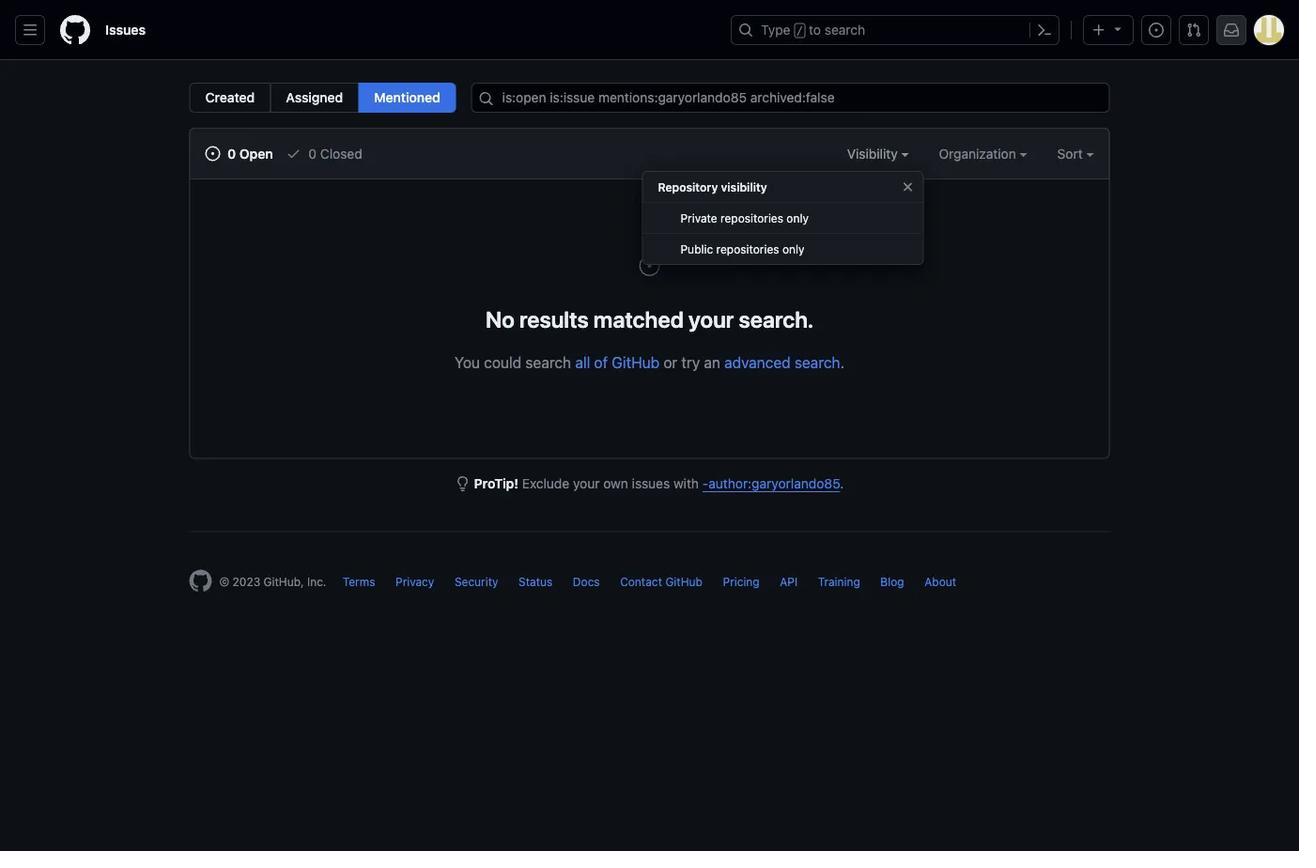 Task type: locate. For each thing, give the bounding box(es) containing it.
2023
[[233, 575, 260, 589]]

private repositories only link
[[643, 203, 923, 234]]

blog
[[881, 575, 904, 589]]

only up public repositories only link
[[787, 211, 809, 225]]

0 right issue opened image
[[227, 146, 236, 161]]

0 closed
[[305, 146, 362, 161]]

you could search all of github or try an advanced search .
[[455, 353, 845, 371]]

pricing link
[[723, 575, 760, 589]]

security link
[[455, 575, 498, 589]]

api
[[780, 575, 798, 589]]

only down the "private repositories only" link
[[782, 242, 805, 256]]

notifications image
[[1224, 23, 1239, 38]]

sort
[[1057, 146, 1083, 161]]

organization
[[939, 146, 1020, 161]]

blog link
[[881, 575, 904, 589]]

search.
[[739, 306, 814, 332]]

issue opened image
[[1149, 23, 1164, 38], [638, 255, 661, 277]]

0 vertical spatial only
[[787, 211, 809, 225]]

0 vertical spatial repositories
[[721, 211, 783, 225]]

privacy link
[[396, 575, 434, 589]]

-
[[703, 476, 709, 491]]

1 horizontal spatial homepage image
[[189, 570, 212, 592]]

Issues search field
[[471, 83, 1110, 113]]

github
[[612, 353, 660, 371], [665, 575, 703, 589]]

1 0 from the left
[[227, 146, 236, 161]]

homepage image left issues
[[60, 15, 90, 45]]

/
[[796, 24, 803, 38]]

repository
[[658, 180, 718, 194]]

0 vertical spatial your
[[689, 306, 734, 332]]

footer
[[174, 531, 1125, 639]]

footer containing © 2023 github, inc.
[[174, 531, 1125, 639]]

only for private repositories only
[[787, 211, 809, 225]]

results
[[520, 306, 589, 332]]

author:garyorlando85
[[709, 476, 840, 491]]

your
[[689, 306, 734, 332], [573, 476, 600, 491]]

homepage image left ©
[[189, 570, 212, 592]]

github right "contact" at the bottom of the page
[[665, 575, 703, 589]]

1 vertical spatial .
[[840, 476, 844, 491]]

repositories down visibility
[[721, 211, 783, 225]]

assigned link
[[270, 83, 359, 113]]

matched
[[594, 306, 684, 332]]

repository visibility
[[658, 180, 767, 194]]

©
[[219, 575, 229, 589]]

0 horizontal spatial github
[[612, 353, 660, 371]]

2 0 from the left
[[309, 146, 317, 161]]

repositories down private repositories only
[[716, 242, 779, 256]]

advanced
[[724, 353, 791, 371]]

terms
[[343, 575, 375, 589]]

issues element
[[189, 83, 456, 113]]

homepage image
[[60, 15, 90, 45], [189, 570, 212, 592]]

pricing
[[723, 575, 760, 589]]

1 vertical spatial repositories
[[716, 242, 779, 256]]

.
[[840, 353, 845, 371], [840, 476, 844, 491]]

1 horizontal spatial github
[[665, 575, 703, 589]]

0 inside 0 closed link
[[309, 146, 317, 161]]

search
[[825, 22, 865, 38], [526, 353, 571, 371], [795, 353, 840, 371]]

0 vertical spatial .
[[840, 353, 845, 371]]

0 horizontal spatial issue opened image
[[638, 255, 661, 277]]

github right of
[[612, 353, 660, 371]]

0 horizontal spatial your
[[573, 476, 600, 491]]

0 right check image
[[309, 146, 317, 161]]

issue opened image
[[205, 146, 220, 161]]

0 vertical spatial github
[[612, 353, 660, 371]]

1 vertical spatial github
[[665, 575, 703, 589]]

close menu image
[[900, 179, 915, 194]]

public repositories only
[[681, 242, 805, 256]]

issue opened image left git pull request image
[[1149, 23, 1164, 38]]

1 vertical spatial only
[[782, 242, 805, 256]]

0 inside 0 open link
[[227, 146, 236, 161]]

organization button
[[939, 144, 1027, 163]]

of
[[594, 353, 608, 371]]

1 horizontal spatial your
[[689, 306, 734, 332]]

only
[[787, 211, 809, 225], [782, 242, 805, 256]]

contact github link
[[620, 575, 703, 589]]

status
[[519, 575, 553, 589]]

Search all issues text field
[[471, 83, 1110, 113]]

0 horizontal spatial 0
[[227, 146, 236, 161]]

an
[[704, 353, 720, 371]]

privacy
[[396, 575, 434, 589]]

public
[[681, 242, 713, 256]]

1 vertical spatial your
[[573, 476, 600, 491]]

repositories
[[721, 211, 783, 225], [716, 242, 779, 256]]

0 open link
[[205, 144, 273, 163]]

1 vertical spatial homepage image
[[189, 570, 212, 592]]

1 vertical spatial issue opened image
[[638, 255, 661, 277]]

search image
[[479, 91, 494, 106]]

exclude
[[522, 476, 570, 491]]

plus image
[[1092, 23, 1107, 38]]

your up an
[[689, 306, 734, 332]]

0 vertical spatial issue opened image
[[1149, 23, 1164, 38]]

triangle down image
[[1110, 21, 1125, 36]]

your left own in the bottom of the page
[[573, 476, 600, 491]]

search left all
[[526, 353, 571, 371]]

about
[[925, 575, 956, 589]]

assigned
[[286, 90, 343, 105]]

visibility button
[[847, 144, 909, 163]]

all
[[575, 353, 590, 371]]

1 horizontal spatial issue opened image
[[1149, 23, 1164, 38]]

issue opened image left public
[[638, 255, 661, 277]]

private repositories only
[[681, 211, 809, 225]]

0 horizontal spatial homepage image
[[60, 15, 90, 45]]

visibility
[[721, 180, 767, 194]]

0 for closed
[[309, 146, 317, 161]]

0
[[227, 146, 236, 161], [309, 146, 317, 161]]

1 horizontal spatial 0
[[309, 146, 317, 161]]



Task type: describe. For each thing, give the bounding box(es) containing it.
to
[[809, 22, 821, 38]]

issues
[[105, 22, 146, 38]]

docs link
[[573, 575, 600, 589]]

protip!
[[474, 476, 519, 491]]

training
[[818, 575, 860, 589]]

git pull request image
[[1186, 23, 1202, 38]]

light bulb image
[[455, 476, 470, 491]]

could
[[484, 353, 522, 371]]

repositories for private
[[721, 211, 783, 225]]

security
[[455, 575, 498, 589]]

type
[[761, 22, 791, 38]]

-author:garyorlando85 link
[[703, 476, 840, 491]]

all of github link
[[575, 353, 660, 371]]

docs
[[573, 575, 600, 589]]

open
[[239, 146, 273, 161]]

own
[[603, 476, 628, 491]]

no results matched your search.
[[486, 306, 814, 332]]

or
[[664, 353, 678, 371]]

0 open
[[224, 146, 273, 161]]

no
[[486, 306, 515, 332]]

repositories for public
[[716, 242, 779, 256]]

created
[[205, 90, 255, 105]]

search down search.
[[795, 353, 840, 371]]

search right to
[[825, 22, 865, 38]]

contact github
[[620, 575, 703, 589]]

only for public repositories only
[[782, 242, 805, 256]]

public repositories only link
[[643, 234, 923, 265]]

try
[[681, 353, 700, 371]]

1 . from the top
[[840, 353, 845, 371]]

type / to search
[[761, 22, 865, 38]]

advanced search link
[[724, 353, 840, 371]]

0 vertical spatial homepage image
[[60, 15, 90, 45]]

github inside footer
[[665, 575, 703, 589]]

© 2023 github, inc.
[[219, 575, 326, 589]]

inc.
[[307, 575, 326, 589]]

api link
[[780, 575, 798, 589]]

2 . from the top
[[840, 476, 844, 491]]

terms link
[[343, 575, 375, 589]]

visibility
[[847, 146, 901, 161]]

private
[[681, 211, 717, 225]]

sort button
[[1057, 144, 1094, 163]]

github,
[[264, 575, 304, 589]]

training link
[[818, 575, 860, 589]]

created link
[[189, 83, 271, 113]]

contact
[[620, 575, 662, 589]]

check image
[[286, 146, 301, 161]]

0 closed link
[[286, 144, 362, 163]]

status link
[[519, 575, 553, 589]]

0 for open
[[227, 146, 236, 161]]

with
[[674, 476, 699, 491]]

about link
[[925, 575, 956, 589]]

command palette image
[[1037, 23, 1052, 38]]

closed
[[320, 146, 362, 161]]

protip! exclude your own issues with -author:garyorlando85 .
[[474, 476, 844, 491]]

you
[[455, 353, 480, 371]]

issues
[[632, 476, 670, 491]]



Task type: vqa. For each thing, say whether or not it's contained in the screenshot.
Advanced
yes



